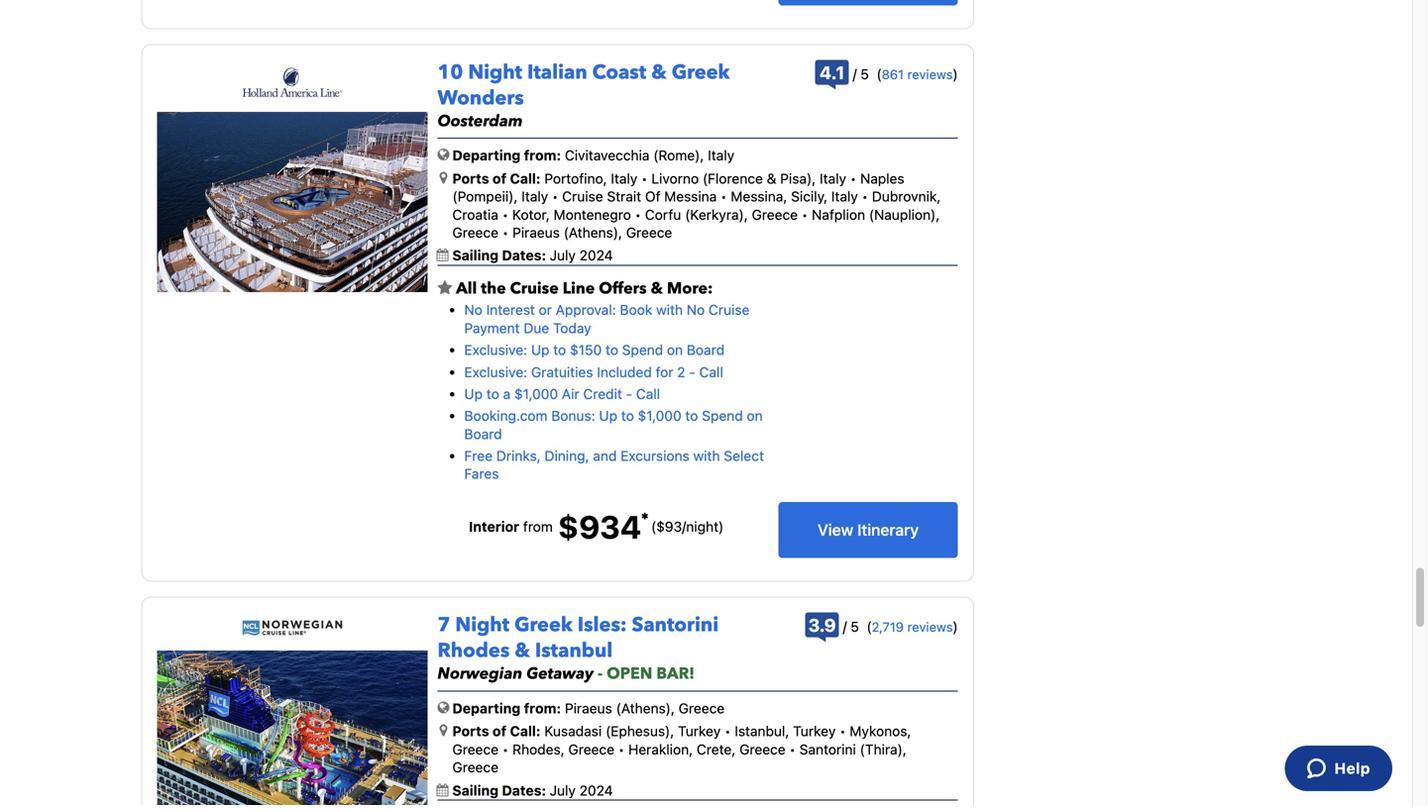Task type: describe. For each thing, give the bounding box(es) containing it.
bonus:
[[551, 408, 595, 424]]

the
[[481, 278, 506, 300]]

departing for 7 night greek isles: santorini rhodes & istanbul
[[452, 701, 521, 717]]

call: for 10 night italian coast & greek wonders
[[510, 170, 541, 187]]

(florence
[[703, 170, 763, 187]]

portofino, italy • livorno (florence & pisa), italy
[[545, 170, 846, 187]]

greece down kusadasi
[[568, 742, 615, 758]]

messina
[[664, 188, 717, 205]]

a
[[503, 386, 511, 402]]

from: for 7 night greek isles: santorini rhodes & istanbul
[[524, 701, 561, 717]]

oosterdam
[[438, 110, 523, 132]]

) for 10 night italian coast & greek wonders
[[953, 66, 958, 82]]

santorini inside 7 night greek isles: santorini rhodes & istanbul norwegian getaway - open bar!
[[632, 612, 719, 640]]

messina,
[[731, 188, 787, 205]]

up to a $1,000 air credit - call link
[[464, 386, 660, 402]]

no interest or approval: book with no cruise payment due today link
[[464, 302, 750, 336]]

0 horizontal spatial up
[[464, 386, 483, 402]]

(pompeii),
[[452, 188, 518, 205]]

• down naples on the top right of page
[[858, 188, 872, 205]]

0 horizontal spatial cruise
[[510, 278, 559, 300]]

cruise inside no interest or approval: book with no cruise payment due today exclusive: up to $150 to spend on board exclusive: gratuities included for 2 - call up to a $1,000 air credit - call booking.com bonus: up to $1,000 to spend on board free drinks, dining, and excursions with select fares
[[709, 302, 750, 318]]

• down "sicily," in the top of the page
[[798, 206, 812, 223]]

strait
[[607, 188, 641, 205]]

due
[[524, 320, 549, 336]]

1 vertical spatial board
[[464, 426, 502, 442]]

3.9 / 5 ( 2,719 reviews )
[[809, 615, 958, 637]]

kusadasi
[[545, 724, 602, 740]]

italy up "sicily," in the top of the page
[[820, 170, 846, 187]]

july for 10 night italian coast & greek wonders
[[550, 247, 576, 264]]

to up included
[[606, 342, 618, 358]]

• down istanbul,
[[786, 742, 800, 758]]

open
[[607, 664, 653, 686]]

livorno
[[652, 170, 699, 187]]

• left rhodes,
[[502, 742, 509, 758]]

2,719
[[872, 620, 904, 635]]

all
[[456, 278, 477, 300]]

1 horizontal spatial piraeus
[[565, 701, 612, 717]]

bar!
[[657, 664, 695, 686]]

pisa),
[[780, 170, 816, 187]]

night for wonders
[[468, 59, 522, 86]]

santorini (thira), greece
[[452, 742, 907, 776]]

coast
[[592, 59, 646, 86]]

ports of call: for 10 night italian coast & greek wonders
[[452, 170, 541, 187]]

view itinerary link
[[779, 502, 958, 559]]

greece inside santorini (thira), greece
[[452, 760, 499, 776]]

& up book
[[651, 278, 663, 300]]

- inside 7 night greek isles: santorini rhodes & istanbul norwegian getaway - open bar!
[[598, 664, 603, 686]]

kusadasi (ephesus), turkey • istanbul, turkey
[[545, 724, 836, 740]]

italian
[[527, 59, 587, 86]]

exclusive: gratuities included for 2 - call link
[[464, 364, 723, 380]]

drinks,
[[496, 448, 541, 464]]

to down 2
[[685, 408, 698, 424]]

greece inside nafplion (nauplion), greece
[[452, 224, 499, 241]]

free drinks, dining, and excursions with select fares link
[[464, 448, 764, 482]]

book
[[620, 302, 652, 318]]

$934
[[558, 508, 641, 546]]

mykonos,
[[850, 724, 911, 740]]

reviews for 10 night italian coast & greek wonders
[[908, 67, 953, 82]]

(thira),
[[860, 742, 907, 758]]

interior
[[469, 519, 519, 535]]

2 exclusive: from the top
[[464, 364, 527, 380]]

(nauplion),
[[869, 206, 940, 223]]

to left a in the top of the page
[[487, 386, 499, 402]]

oosterdam image
[[157, 112, 428, 292]]

getaway
[[527, 664, 594, 686]]

ports for 7 night greek isles: santorini rhodes & istanbul
[[452, 724, 489, 740]]

approval:
[[556, 302, 616, 318]]

and
[[593, 448, 617, 464]]

asterisk image
[[641, 512, 649, 520]]

gratuities
[[531, 364, 593, 380]]

1 horizontal spatial board
[[687, 342, 725, 358]]

/ for 10 night italian coast & greek wonders
[[853, 66, 857, 82]]

nafplion
[[812, 206, 865, 223]]

to down credit
[[621, 408, 634, 424]]

greece down • kotor, montenegro • corfu (kerkyra), greece
[[626, 224, 672, 241]]

view itinerary
[[818, 521, 919, 540]]

0 horizontal spatial piraeus
[[512, 224, 560, 241]]

excursions
[[621, 448, 690, 464]]

naples
[[860, 170, 905, 187]]

1 horizontal spatial on
[[747, 408, 763, 424]]

10 night italian coast & greek wonders oosterdam
[[438, 59, 730, 132]]

2 horizontal spatial -
[[689, 364, 696, 380]]

0 horizontal spatial spend
[[622, 342, 663, 358]]

july for 7 night greek isles: santorini rhodes & istanbul
[[550, 783, 576, 799]]

istanbul,
[[735, 724, 789, 740]]

line
[[563, 278, 595, 300]]

dubrovnik, croatia
[[452, 188, 941, 223]]

($93
[[651, 519, 682, 535]]

dates: for 10 night italian coast & greek wonders
[[502, 247, 546, 264]]

2 vertical spatial up
[[599, 408, 618, 424]]

1 horizontal spatial with
[[693, 448, 720, 464]]

globe image
[[438, 701, 450, 715]]

4.1 / 5 ( 861 reviews )
[[820, 62, 958, 83]]

2 turkey from the left
[[793, 724, 836, 740]]

• kotor, montenegro • corfu (kerkyra), greece
[[498, 206, 798, 223]]

interest
[[486, 302, 535, 318]]

kotor,
[[512, 206, 550, 223]]

• up the (kerkyra),
[[721, 188, 727, 205]]

santorini inside santorini (thira), greece
[[800, 742, 856, 758]]

croatia
[[452, 206, 498, 223]]

sicily,
[[791, 188, 828, 205]]

0 vertical spatial up
[[531, 342, 550, 358]]

calendar image for 7 night greek isles: santorini rhodes & istanbul
[[437, 784, 449, 797]]

civitavecchia
[[565, 147, 650, 164]]

(rome),
[[653, 147, 704, 164]]

corfu
[[645, 206, 681, 223]]

1 exclusive: from the top
[[464, 342, 527, 358]]

($93 / night)
[[651, 519, 724, 535]]

sailing dates: for 7 night greek isles: santorini rhodes & istanbul
[[452, 783, 550, 799]]

1 horizontal spatial -
[[626, 386, 632, 402]]

istanbul
[[535, 638, 613, 665]]

1 horizontal spatial $1,000
[[638, 408, 682, 424]]

• right istanbul,
[[836, 724, 850, 740]]

more:
[[667, 278, 713, 300]]

$150
[[570, 342, 602, 358]]

interior from $934
[[469, 508, 641, 546]]

3.9
[[809, 615, 836, 637]]

italy up the nafplion
[[831, 188, 858, 205]]

of
[[645, 188, 661, 205]]

isles:
[[578, 612, 627, 640]]

portofino,
[[545, 170, 607, 187]]

2024 for 10 night italian coast & greek wonders
[[580, 247, 613, 264]]

sailing for 7 night greek isles: santorini rhodes & istanbul
[[452, 783, 499, 799]]



Task type: locate. For each thing, give the bounding box(es) containing it.
map marker image down globe image
[[440, 171, 448, 185]]

2 ) from the top
[[953, 619, 958, 636]]

greek up getaway
[[515, 612, 573, 640]]

call down for on the left top of the page
[[636, 386, 660, 402]]

norwegian
[[438, 664, 523, 686]]

night inside "10 night italian coast & greek wonders oosterdam"
[[468, 59, 522, 86]]

1 vertical spatial greek
[[515, 612, 573, 640]]

with down more:
[[656, 302, 683, 318]]

4.1
[[820, 62, 845, 83]]

• left kotor,
[[502, 206, 509, 223]]

0 vertical spatial board
[[687, 342, 725, 358]]

1 horizontal spatial call
[[699, 364, 723, 380]]

1 july from the top
[[550, 247, 576, 264]]

rhodes,
[[512, 742, 565, 758]]

reviews right 861
[[908, 67, 953, 82]]

on up 2
[[667, 342, 683, 358]]

included
[[597, 364, 652, 380]]

• piraeus (athens), greece
[[499, 224, 672, 241]]

& up messina, on the right of page
[[767, 170, 777, 187]]

1 vertical spatial on
[[747, 408, 763, 424]]

globe image
[[438, 148, 450, 162]]

) for 7 night greek isles: santorini rhodes & istanbul
[[953, 619, 958, 636]]

santorini
[[632, 612, 719, 640], [800, 742, 856, 758]]

night)
[[686, 519, 724, 535]]

spend up included
[[622, 342, 663, 358]]

departing from: piraeus (athens), greece
[[452, 701, 725, 717]]

1 horizontal spatial up
[[531, 342, 550, 358]]

2 horizontal spatial /
[[853, 66, 857, 82]]

1 horizontal spatial greek
[[672, 59, 730, 86]]

2,719 reviews link
[[872, 620, 953, 635]]

call right 2
[[699, 364, 723, 380]]

night for &
[[455, 612, 510, 640]]

2 2024 from the top
[[580, 783, 613, 799]]

greece down istanbul,
[[740, 742, 786, 758]]

no interest or approval: book with no cruise payment due today exclusive: up to $150 to spend on board exclusive: gratuities included for 2 - call up to a $1,000 air credit - call booking.com bonus: up to $1,000 to spend on board free drinks, dining, and excursions with select fares
[[464, 302, 764, 482]]

1 vertical spatial $1,000
[[638, 408, 682, 424]]

(athens), down montenegro
[[564, 224, 622, 241]]

-
[[689, 364, 696, 380], [626, 386, 632, 402], [598, 664, 603, 686]]

1 vertical spatial exclusive:
[[464, 364, 527, 380]]

map marker image down globe icon
[[440, 724, 448, 738]]

reviews inside 4.1 / 5 ( 861 reviews )
[[908, 67, 953, 82]]

or
[[539, 302, 552, 318]]

all the cruise line offers & more:
[[452, 278, 713, 300]]

2 call: from the top
[[510, 724, 541, 740]]

1 horizontal spatial turkey
[[793, 724, 836, 740]]

1 vertical spatial from:
[[524, 701, 561, 717]]

ports up (pompeii), on the left of page
[[452, 170, 489, 187]]

7
[[438, 612, 450, 640]]

1 sailing dates: from the top
[[452, 247, 550, 264]]

1 reviews from the top
[[908, 67, 953, 82]]

0 vertical spatial santorini
[[632, 612, 719, 640]]

greece left rhodes,
[[452, 742, 499, 758]]

july 2024
[[550, 247, 613, 264], [550, 783, 613, 799]]

1 vertical spatial reviews
[[908, 620, 953, 635]]

0 vertical spatial call:
[[510, 170, 541, 187]]

• down strait
[[635, 206, 641, 223]]

2024 down • rhodes, greece • heraklion, crete, greece
[[580, 783, 613, 799]]

1 vertical spatial call
[[636, 386, 660, 402]]

turkey right istanbul,
[[793, 724, 836, 740]]

night
[[468, 59, 522, 86], [455, 612, 510, 640]]

1 vertical spatial 5
[[851, 619, 859, 636]]

0 horizontal spatial santorini
[[632, 612, 719, 640]]

0 vertical spatial spend
[[622, 342, 663, 358]]

0 horizontal spatial with
[[656, 302, 683, 318]]

5 inside 3.9 / 5 ( 2,719 reviews )
[[851, 619, 859, 636]]

reviews right 2,719
[[908, 620, 953, 635]]

select
[[724, 448, 764, 464]]

cruise
[[562, 188, 603, 205], [510, 278, 559, 300], [709, 302, 750, 318]]

0 horizontal spatial 5
[[851, 619, 859, 636]]

greece inside mykonos, greece
[[452, 742, 499, 758]]

0 horizontal spatial /
[[682, 519, 686, 535]]

greek inside 7 night greek isles: santorini rhodes & istanbul norwegian getaway - open bar!
[[515, 612, 573, 640]]

1 horizontal spatial spend
[[702, 408, 743, 424]]

dates: down rhodes,
[[502, 783, 546, 799]]

1 vertical spatial calendar image
[[437, 784, 449, 797]]

1 vertical spatial (
[[867, 619, 872, 636]]

1 2024 from the top
[[580, 247, 613, 264]]

up left a in the top of the page
[[464, 386, 483, 402]]

reviews for 7 night greek isles: santorini rhodes & istanbul
[[908, 620, 953, 635]]

5 for 7 night greek isles: santorini rhodes & istanbul
[[851, 619, 859, 636]]

1 vertical spatial call:
[[510, 724, 541, 740]]

1 vertical spatial ports
[[452, 724, 489, 740]]

of up (pompeii), on the left of page
[[493, 170, 507, 187]]

cruise down "portofino,"
[[562, 188, 603, 205]]

greek right "coast"
[[672, 59, 730, 86]]

with left select
[[693, 448, 720, 464]]

0 vertical spatial 5
[[861, 66, 869, 82]]

map marker image for 7 night greek isles: santorini rhodes & istanbul
[[440, 724, 448, 738]]

( for 10 night italian coast & greek wonders
[[877, 66, 882, 82]]

1 vertical spatial night
[[455, 612, 510, 640]]

map marker image
[[440, 171, 448, 185], [440, 724, 448, 738]]

greek
[[672, 59, 730, 86], [515, 612, 573, 640]]

1 vertical spatial dates:
[[502, 783, 546, 799]]

italy
[[708, 147, 735, 164], [611, 170, 638, 187], [820, 170, 846, 187], [522, 188, 548, 205], [831, 188, 858, 205]]

7 night greek isles: santorini rhodes & istanbul norwegian getaway - open bar!
[[438, 612, 719, 686]]

0 vertical spatial reviews
[[908, 67, 953, 82]]

call: up kotor,
[[510, 170, 541, 187]]

(kerkyra),
[[685, 206, 748, 223]]

from: for 10 night italian coast & greek wonders
[[524, 147, 561, 164]]

dates: for 7 night greek isles: santorini rhodes & istanbul
[[502, 783, 546, 799]]

greece
[[752, 206, 798, 223], [452, 224, 499, 241], [626, 224, 672, 241], [679, 701, 725, 717], [452, 742, 499, 758], [568, 742, 615, 758], [740, 742, 786, 758], [452, 760, 499, 776]]

1 vertical spatial 2024
[[580, 783, 613, 799]]

montenegro
[[554, 206, 631, 223]]

0 horizontal spatial $1,000
[[514, 386, 558, 402]]

• rhodes, greece • heraklion, crete, greece
[[499, 742, 786, 758]]

0 vertical spatial greek
[[672, 59, 730, 86]]

no
[[464, 302, 483, 318], [687, 302, 705, 318]]

0 horizontal spatial call
[[636, 386, 660, 402]]

1 vertical spatial (athens),
[[616, 701, 675, 717]]

& inside 7 night greek isles: santorini rhodes & istanbul norwegian getaway - open bar!
[[515, 638, 530, 665]]

1 of from the top
[[493, 170, 507, 187]]

$1,000 right a in the top of the page
[[514, 386, 558, 402]]

0 vertical spatial calendar image
[[437, 249, 449, 262]]

5 for 10 night italian coast & greek wonders
[[861, 66, 869, 82]]

piraeus up kusadasi
[[565, 701, 612, 717]]

from: up "portofino,"
[[524, 147, 561, 164]]

ports of call:
[[452, 170, 541, 187], [452, 724, 541, 740]]

• down (ephesus), on the left bottom
[[618, 742, 625, 758]]

0 vertical spatial departing
[[452, 147, 521, 164]]

0 vertical spatial 2024
[[580, 247, 613, 264]]

0 horizontal spatial -
[[598, 664, 603, 686]]

0 horizontal spatial no
[[464, 302, 483, 318]]

2024
[[580, 247, 613, 264], [580, 783, 613, 799]]

greece down messina, on the right of page
[[752, 206, 798, 223]]

booking.com
[[464, 408, 548, 424]]

2 vertical spatial -
[[598, 664, 603, 686]]

2 ports of call: from the top
[[452, 724, 541, 740]]

5
[[861, 66, 869, 82], [851, 619, 859, 636]]

0 vertical spatial sailing
[[452, 247, 499, 264]]

from
[[523, 519, 553, 535]]

0 horizontal spatial on
[[667, 342, 683, 358]]

1 departing from the top
[[452, 147, 521, 164]]

2 of from the top
[[493, 724, 507, 740]]

of down norwegian at bottom
[[493, 724, 507, 740]]

july 2024 for 10 night italian coast & greek wonders
[[550, 247, 613, 264]]

departing down the oosterdam
[[452, 147, 521, 164]]

1 horizontal spatial 5
[[861, 66, 869, 82]]

0 vertical spatial july 2024
[[550, 247, 613, 264]]

july 2024 down the • piraeus (athens), greece
[[550, 247, 613, 264]]

board down more:
[[687, 342, 725, 358]]

to
[[553, 342, 566, 358], [606, 342, 618, 358], [487, 386, 499, 402], [621, 408, 634, 424], [685, 408, 698, 424]]

booking.com bonus: up to $1,000 to spend on board link
[[464, 408, 763, 442]]

0 vertical spatial on
[[667, 342, 683, 358]]

cruise down more:
[[709, 302, 750, 318]]

2 july 2024 from the top
[[550, 783, 613, 799]]

on up select
[[747, 408, 763, 424]]

itinerary
[[858, 521, 919, 540]]

night right 10
[[468, 59, 522, 86]]

/ for 7 night greek isles: santorini rhodes & istanbul
[[843, 619, 847, 636]]

calendar image down globe icon
[[437, 784, 449, 797]]

greece down croatia
[[452, 224, 499, 241]]

( right the 3.9
[[867, 619, 872, 636]]

0 vertical spatial (
[[877, 66, 882, 82]]

5 inside 4.1 / 5 ( 861 reviews )
[[861, 66, 869, 82]]

0 vertical spatial of
[[493, 170, 507, 187]]

spend up select
[[702, 408, 743, 424]]

1 no from the left
[[464, 302, 483, 318]]

1 sailing from the top
[[452, 247, 499, 264]]

• down (pompeii), on the left of page
[[502, 224, 509, 241]]

&
[[651, 59, 667, 86], [767, 170, 777, 187], [651, 278, 663, 300], [515, 638, 530, 665]]

/ right asterisk image
[[682, 519, 686, 535]]

cruise up or
[[510, 278, 559, 300]]

no down more:
[[687, 302, 705, 318]]

calendar image
[[437, 249, 449, 262], [437, 784, 449, 797]]

2 horizontal spatial up
[[599, 408, 618, 424]]

norwegian cruise line image
[[242, 620, 343, 637]]

0 horizontal spatial board
[[464, 426, 502, 442]]

board up "free"
[[464, 426, 502, 442]]

) inside 4.1 / 5 ( 861 reviews )
[[953, 66, 958, 82]]

1 vertical spatial sailing dates:
[[452, 783, 550, 799]]

2 sailing from the top
[[452, 783, 499, 799]]

861 reviews link
[[882, 67, 953, 82]]

of for 10 night italian coast & greek wonders
[[493, 170, 507, 187]]

call: for 7 night greek isles: santorini rhodes & istanbul
[[510, 724, 541, 740]]

night inside 7 night greek isles: santorini rhodes & istanbul norwegian getaway - open bar!
[[455, 612, 510, 640]]

ports of call: up rhodes,
[[452, 724, 541, 740]]

greece down norwegian at bottom
[[452, 760, 499, 776]]

& right "coast"
[[651, 59, 667, 86]]

1 vertical spatial -
[[626, 386, 632, 402]]

0 vertical spatial july
[[550, 247, 576, 264]]

• cruise strait of messina • messina, sicily, italy
[[548, 188, 858, 205]]

0 vertical spatial map marker image
[[440, 171, 448, 185]]

0 vertical spatial ports
[[452, 170, 489, 187]]

1 vertical spatial july 2024
[[550, 783, 613, 799]]

july
[[550, 247, 576, 264], [550, 783, 576, 799]]

for
[[656, 364, 673, 380]]

2 map marker image from the top
[[440, 724, 448, 738]]

departing for 10 night italian coast & greek wonders
[[452, 147, 521, 164]]

1 vertical spatial piraeus
[[565, 701, 612, 717]]

fares
[[464, 466, 499, 482]]

call
[[699, 364, 723, 380], [636, 386, 660, 402]]

italy up strait
[[611, 170, 638, 187]]

1 vertical spatial map marker image
[[440, 724, 448, 738]]

2024 for 7 night greek isles: santorini rhodes & istanbul
[[580, 783, 613, 799]]

call: up rhodes,
[[510, 724, 541, 740]]

norwegian getaway image
[[157, 651, 428, 806]]

0 vertical spatial cruise
[[562, 188, 603, 205]]

ports
[[452, 170, 489, 187], [452, 724, 489, 740]]

( for 7 night greek isles: santorini rhodes & istanbul
[[867, 619, 872, 636]]

1 map marker image from the top
[[440, 171, 448, 185]]

& inside "10 night italian coast & greek wonders oosterdam"
[[651, 59, 667, 86]]

greek inside "10 night italian coast & greek wonders oosterdam"
[[672, 59, 730, 86]]

(
[[877, 66, 882, 82], [867, 619, 872, 636]]

to up gratuities
[[553, 342, 566, 358]]

1 dates: from the top
[[502, 247, 546, 264]]

departing
[[452, 147, 521, 164], [452, 701, 521, 717]]

2024 down the • piraeus (athens), greece
[[580, 247, 613, 264]]

- left 'open'
[[598, 664, 603, 686]]

2
[[677, 364, 685, 380]]

• down "portofino,"
[[552, 188, 558, 205]]

) inside 3.9 / 5 ( 2,719 reviews )
[[953, 619, 958, 636]]

sailing
[[452, 247, 499, 264], [452, 783, 499, 799]]

0 vertical spatial from:
[[524, 147, 561, 164]]

2 dates: from the top
[[502, 783, 546, 799]]

dubrovnik,
[[872, 188, 941, 205]]

italy inside naples (pompeii), italy
[[522, 188, 548, 205]]

ports of call: up (pompeii), on the left of page
[[452, 170, 541, 187]]

dates: down kotor,
[[502, 247, 546, 264]]

) right 2,719
[[953, 619, 958, 636]]

2 vertical spatial cruise
[[709, 302, 750, 318]]

1 horizontal spatial no
[[687, 302, 705, 318]]

2 no from the left
[[687, 302, 705, 318]]

sailing dates: up the
[[452, 247, 550, 264]]

july down the • piraeus (athens), greece
[[550, 247, 576, 264]]

free
[[464, 448, 493, 464]]

italy up "(florence"
[[708, 147, 735, 164]]

greece up kusadasi (ephesus), turkey • istanbul, turkey
[[679, 701, 725, 717]]

nafplion (nauplion), greece
[[452, 206, 940, 241]]

offers
[[599, 278, 647, 300]]

night right 7
[[455, 612, 510, 640]]

1 ports of call: from the top
[[452, 170, 541, 187]]

1 from: from the top
[[524, 147, 561, 164]]

sailing dates: for 10 night italian coast & greek wonders
[[452, 247, 550, 264]]

1 vertical spatial with
[[693, 448, 720, 464]]

sailing dates: down rhodes,
[[452, 783, 550, 799]]

calendar image for 10 night italian coast & greek wonders
[[437, 249, 449, 262]]

holland america line image
[[242, 67, 343, 98]]

/ inside 4.1 / 5 ( 861 reviews )
[[853, 66, 857, 82]]

1 horizontal spatial cruise
[[562, 188, 603, 205]]

10
[[438, 59, 463, 86]]

2 from: from the top
[[524, 701, 561, 717]]

ports for 10 night italian coast & greek wonders
[[452, 170, 489, 187]]

1 vertical spatial sailing
[[452, 783, 499, 799]]

piraeus down kotor,
[[512, 224, 560, 241]]

air
[[562, 386, 580, 402]]

2 calendar image from the top
[[437, 784, 449, 797]]

view
[[818, 521, 854, 540]]

/ right the 3.9
[[843, 619, 847, 636]]

1 turkey from the left
[[678, 724, 721, 740]]

• up the nafplion
[[846, 170, 860, 187]]

july 2024 down rhodes,
[[550, 783, 613, 799]]

0 vertical spatial ports of call:
[[452, 170, 541, 187]]

1 calendar image from the top
[[437, 249, 449, 262]]

(athens),
[[564, 224, 622, 241], [616, 701, 675, 717]]

turkey up crete,
[[678, 724, 721, 740]]

( right 4.1
[[877, 66, 882, 82]]

1 vertical spatial of
[[493, 724, 507, 740]]

( inside 4.1 / 5 ( 861 reviews )
[[877, 66, 882, 82]]

exclusive: up a in the top of the page
[[464, 364, 527, 380]]

1 ports from the top
[[452, 170, 489, 187]]

2 vertical spatial /
[[843, 619, 847, 636]]

star image
[[438, 280, 452, 296]]

0 vertical spatial with
[[656, 302, 683, 318]]

italy up kotor,
[[522, 188, 548, 205]]

reviews inside 3.9 / 5 ( 2,719 reviews )
[[908, 620, 953, 635]]

0 vertical spatial (athens),
[[564, 224, 622, 241]]

/ right 4.1
[[853, 66, 857, 82]]

1 call: from the top
[[510, 170, 541, 187]]

(athens), up (ephesus), on the left bottom
[[616, 701, 675, 717]]

july 2024 for 7 night greek isles: santorini rhodes & istanbul
[[550, 783, 613, 799]]

0 vertical spatial dates:
[[502, 247, 546, 264]]

- down included
[[626, 386, 632, 402]]

1 july 2024 from the top
[[550, 247, 613, 264]]

1 vertical spatial july
[[550, 783, 576, 799]]

& right rhodes at the bottom left of page
[[515, 638, 530, 665]]

sailing dates:
[[452, 247, 550, 264], [452, 783, 550, 799]]

ports down norwegian at bottom
[[452, 724, 489, 740]]

1 vertical spatial spend
[[702, 408, 743, 424]]

0 vertical spatial )
[[953, 66, 958, 82]]

call:
[[510, 170, 541, 187], [510, 724, 541, 740]]

naples (pompeii), italy
[[452, 170, 905, 205]]

1 horizontal spatial (
[[877, 66, 882, 82]]

calendar image up star icon in the left top of the page
[[437, 249, 449, 262]]

on
[[667, 342, 683, 358], [747, 408, 763, 424]]

5 left 861
[[861, 66, 869, 82]]

no down all on the top
[[464, 302, 483, 318]]

0 vertical spatial $1,000
[[514, 386, 558, 402]]

• up of
[[641, 170, 648, 187]]

payment
[[464, 320, 520, 336]]

2 ports from the top
[[452, 724, 489, 740]]

credit
[[583, 386, 622, 402]]

sailing for 10 night italian coast & greek wonders
[[452, 247, 499, 264]]

turkey
[[678, 724, 721, 740], [793, 724, 836, 740]]

2 july from the top
[[550, 783, 576, 799]]

0 vertical spatial exclusive:
[[464, 342, 527, 358]]

2 horizontal spatial cruise
[[709, 302, 750, 318]]

departing from: civitavecchia (rome), italy
[[452, 147, 735, 164]]

up down credit
[[599, 408, 618, 424]]

1 horizontal spatial /
[[843, 619, 847, 636]]

of for 7 night greek isles: santorini rhodes & istanbul
[[493, 724, 507, 740]]

1 vertical spatial departing
[[452, 701, 521, 717]]

1 vertical spatial santorini
[[800, 742, 856, 758]]

2 departing from the top
[[452, 701, 521, 717]]

/ inside 3.9 / 5 ( 2,719 reviews )
[[843, 619, 847, 636]]

from: up kusadasi
[[524, 701, 561, 717]]

1 vertical spatial /
[[682, 519, 686, 535]]

mykonos, greece
[[452, 724, 911, 758]]

861
[[882, 67, 904, 82]]

heraklion,
[[628, 742, 693, 758]]

map marker image for 10 night italian coast & greek wonders
[[440, 171, 448, 185]]

2 sailing dates: from the top
[[452, 783, 550, 799]]

1 ) from the top
[[953, 66, 958, 82]]

2 reviews from the top
[[908, 620, 953, 635]]

0 vertical spatial -
[[689, 364, 696, 380]]

1 vertical spatial ports of call:
[[452, 724, 541, 740]]

0 vertical spatial /
[[853, 66, 857, 82]]

reviews
[[908, 67, 953, 82], [908, 620, 953, 635]]

board
[[687, 342, 725, 358], [464, 426, 502, 442]]

1 vertical spatial cruise
[[510, 278, 559, 300]]

5 right the 3.9
[[851, 619, 859, 636]]

ports of call: for 7 night greek isles: santorini rhodes & istanbul
[[452, 724, 541, 740]]

• up crete,
[[725, 724, 731, 740]]

( inside 3.9 / 5 ( 2,719 reviews )
[[867, 619, 872, 636]]

exclusive: down payment
[[464, 342, 527, 358]]

1 horizontal spatial santorini
[[800, 742, 856, 758]]

of
[[493, 170, 507, 187], [493, 724, 507, 740]]



Task type: vqa. For each thing, say whether or not it's contained in the screenshot.
'Occupancy:' in the 'Category: 4B Size: 214 sq. ft.; Balcony: 42 sq. ft. Occupancy: 2 guests standard Amenities:'
no



